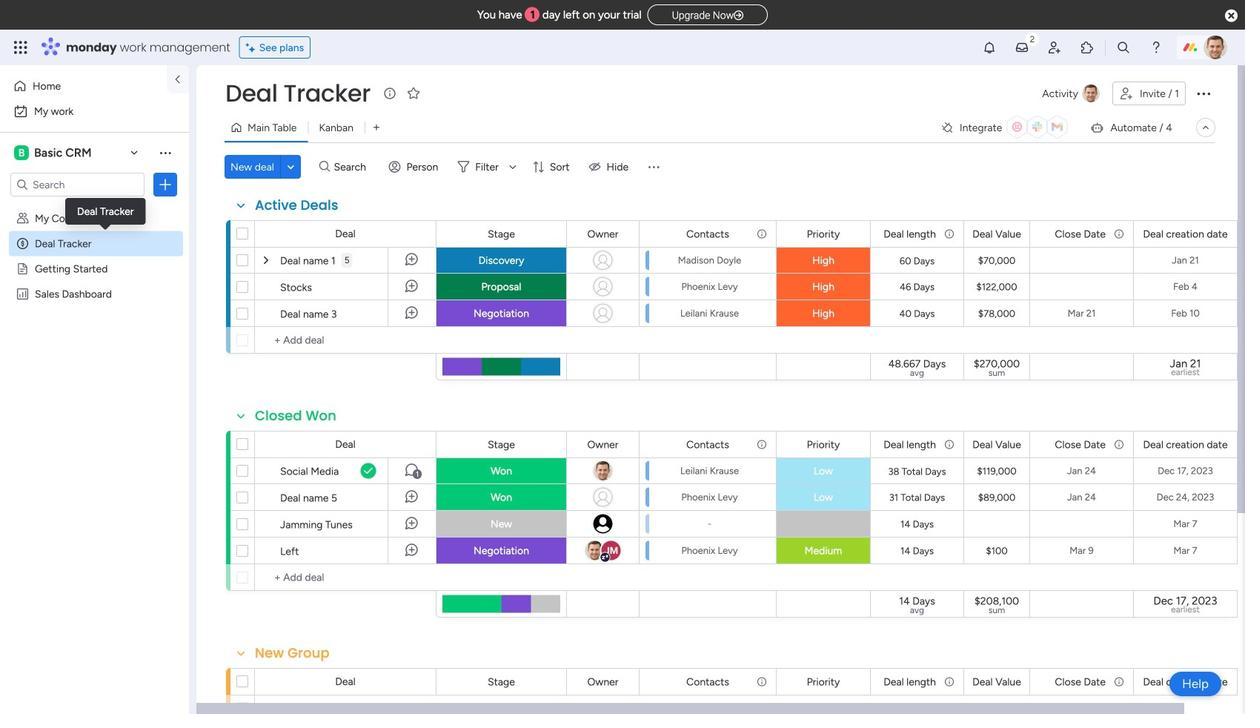 Task type: vqa. For each thing, say whether or not it's contained in the screenshot.
app logo
no



Task type: locate. For each thing, give the bounding box(es) containing it.
options image
[[1195, 85, 1213, 102]]

options image
[[158, 177, 173, 192]]

add to favorites image
[[406, 86, 421, 100]]

v2 search image
[[319, 159, 330, 175]]

dapulse close image
[[1226, 9, 1238, 24]]

None field
[[222, 78, 374, 109], [251, 196, 342, 215], [484, 226, 519, 242], [584, 226, 623, 242], [683, 226, 733, 242], [804, 226, 844, 242], [880, 226, 940, 242], [969, 226, 1026, 242], [1052, 226, 1110, 242], [1140, 226, 1232, 242], [251, 406, 340, 426], [484, 436, 519, 453], [584, 436, 623, 453], [683, 436, 733, 453], [804, 436, 844, 453], [880, 436, 940, 453], [969, 436, 1026, 453], [1052, 436, 1110, 453], [1140, 436, 1232, 453], [251, 644, 333, 663], [484, 674, 519, 690], [584, 674, 623, 690], [683, 674, 733, 690], [804, 674, 844, 690], [880, 674, 940, 690], [969, 674, 1026, 690], [1052, 674, 1110, 690], [1140, 674, 1232, 690], [222, 78, 374, 109], [251, 196, 342, 215], [484, 226, 519, 242], [584, 226, 623, 242], [683, 226, 733, 242], [804, 226, 844, 242], [880, 226, 940, 242], [969, 226, 1026, 242], [1052, 226, 1110, 242], [1140, 226, 1232, 242], [251, 406, 340, 426], [484, 436, 519, 453], [584, 436, 623, 453], [683, 436, 733, 453], [804, 436, 844, 453], [880, 436, 940, 453], [969, 436, 1026, 453], [1052, 436, 1110, 453], [1140, 436, 1232, 453], [251, 644, 333, 663], [484, 674, 519, 690], [584, 674, 623, 690], [683, 674, 733, 690], [804, 674, 844, 690], [880, 674, 940, 690], [969, 674, 1026, 690], [1052, 674, 1110, 690], [1140, 674, 1232, 690]]

2 image
[[1026, 30, 1040, 47]]

public dashboard image
[[16, 287, 30, 301]]

terry turtle image
[[1204, 36, 1228, 59]]

option
[[9, 74, 158, 98], [9, 99, 180, 123], [0, 205, 189, 208]]

list box
[[0, 203, 189, 507]]

1 + add deal text field from the top
[[263, 331, 429, 349]]

board activity image
[[1083, 85, 1100, 102]]

0 vertical spatial + add deal text field
[[263, 331, 429, 349]]

2 + add deal text field from the top
[[263, 569, 429, 587]]

column information image
[[944, 228, 956, 240], [1114, 228, 1126, 240], [944, 439, 956, 451]]

show board description image
[[381, 86, 399, 101]]

1 vertical spatial + add deal text field
[[263, 569, 429, 587]]

invite members image
[[1048, 40, 1063, 55]]

collapse board header image
[[1201, 122, 1212, 133]]

Search in workspace field
[[31, 176, 124, 193]]

select product image
[[13, 40, 28, 55]]

search everything image
[[1117, 40, 1132, 55]]

+ Add deal text field
[[263, 331, 429, 349], [263, 569, 429, 587]]

add view image
[[374, 122, 380, 133]]

see plans image
[[246, 39, 259, 56]]

column information image
[[756, 228, 768, 240], [756, 439, 768, 451], [1114, 439, 1126, 451], [756, 676, 768, 688], [944, 676, 956, 688], [1114, 676, 1126, 688]]

2 vertical spatial option
[[0, 205, 189, 208]]

workspace options image
[[158, 145, 173, 160]]



Task type: describe. For each thing, give the bounding box(es) containing it.
help image
[[1149, 40, 1164, 55]]

notifications image
[[983, 40, 997, 55]]

Search field
[[330, 156, 375, 177]]

menu image
[[647, 159, 662, 174]]

update feed image
[[1015, 40, 1030, 55]]

arrow down image
[[504, 158, 522, 176]]

public board image
[[16, 262, 30, 276]]

workspace image
[[14, 145, 29, 161]]

dapulse rightstroke image
[[734, 10, 744, 21]]

1 vertical spatial option
[[9, 99, 180, 123]]

monday marketplace image
[[1080, 40, 1095, 55]]

workspace selection element
[[14, 144, 94, 162]]

0 vertical spatial option
[[9, 74, 158, 98]]

angle down image
[[287, 161, 294, 172]]



